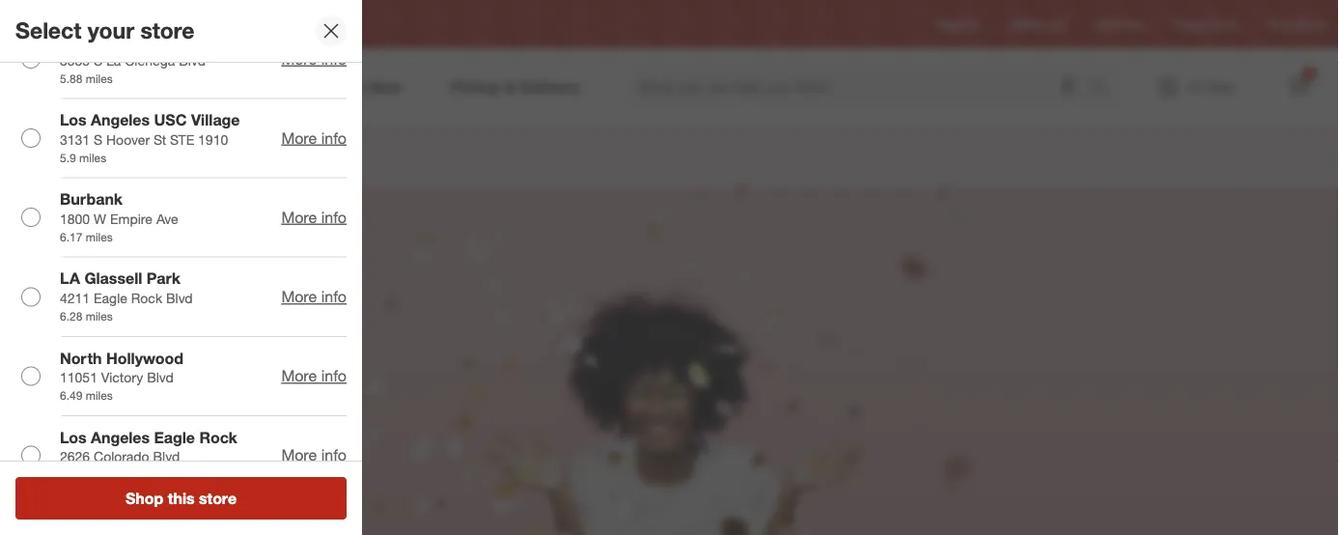 Task type: describe. For each thing, give the bounding box(es) containing it.
1 more info link from the top
[[281, 50, 347, 69]]

3535 s la cienega blvd 5.88 miles
[[60, 52, 206, 86]]

4211
[[60, 290, 90, 307]]

hollywood
[[106, 349, 184, 368]]

s inside 3535 s la cienega blvd 5.88 miles
[[94, 52, 102, 69]]

stores
[[1295, 17, 1328, 31]]

1 info from the top
[[321, 50, 347, 69]]

cienega
[[125, 52, 175, 69]]

blvd inside the la glassell park 4211 eagle rock blvd 6.28 miles
[[166, 290, 193, 307]]

burbank 1800 w empire ave 6.17 miles
[[60, 190, 178, 244]]

more for los angeles eagle rock
[[281, 446, 317, 465]]

more info link for los angeles eagle rock
[[281, 446, 347, 465]]

more info for los angeles eagle rock
[[281, 446, 347, 465]]

this
[[168, 489, 195, 508]]

11051
[[60, 369, 97, 386]]

weekly ad link
[[1011, 16, 1065, 32]]

more info link for los angeles usc village
[[281, 129, 347, 148]]

6.28
[[60, 309, 82, 324]]

eagle inside the la glassell park 4211 eagle rock blvd 6.28 miles
[[94, 290, 127, 307]]

eagle inside los angeles eagle rock 2626 colorado blvd
[[154, 428, 195, 447]]

more info link for north hollywood
[[281, 367, 347, 386]]

search button
[[1082, 66, 1128, 112]]

redcard link
[[1096, 16, 1143, 32]]

registry link
[[937, 16, 980, 32]]

1 more from the top
[[281, 50, 317, 69]]

1800
[[60, 211, 90, 228]]

w
[[94, 211, 106, 228]]

find stores link
[[1269, 16, 1328, 32]]

weekly
[[1011, 17, 1048, 31]]

hoover
[[106, 131, 150, 148]]

la for glassell
[[60, 270, 80, 289]]

los for usc
[[60, 111, 87, 130]]

blvd inside los angeles eagle rock 2626 colorado blvd
[[153, 449, 180, 466]]

6.49
[[60, 389, 82, 403]]

shop this store button
[[15, 477, 347, 520]]

victory
[[101, 369, 143, 386]]

park
[[147, 270, 181, 289]]

colorado
[[94, 449, 149, 466]]

shop
[[125, 489, 164, 508]]

la
[[106, 52, 121, 69]]

select
[[15, 17, 81, 44]]

4 link
[[1278, 66, 1320, 108]]

angeles for eagle
[[91, 428, 150, 447]]

rock inside the la glassell park 4211 eagle rock blvd 6.28 miles
[[131, 290, 162, 307]]

1910
[[198, 131, 228, 148]]

info for burbank
[[321, 208, 347, 227]]

burbank
[[60, 190, 123, 209]]

info for north hollywood
[[321, 367, 347, 386]]

select your store
[[15, 17, 195, 44]]

st
[[154, 131, 166, 148]]

1 vertical spatial registry
[[70, 141, 181, 175]]

los angeles usc village 3131 s hoover st ste 1910 5.9 miles
[[60, 111, 240, 165]]

s inside los angeles usc village 3131 s hoover st ste 1910 5.9 miles
[[94, 131, 102, 148]]

blvd inside 3535 s la cienega blvd 5.88 miles
[[179, 52, 206, 69]]

ste
[[170, 131, 194, 148]]

select your store dialog
[[0, 0, 362, 535]]

store for shop this store
[[199, 489, 237, 508]]

info for los angeles usc village
[[321, 129, 347, 148]]

los angeles eagle rock 2626 colorado blvd
[[60, 428, 237, 466]]



Task type: locate. For each thing, give the bounding box(es) containing it.
s
[[94, 52, 102, 69], [94, 131, 102, 148]]

blvd
[[179, 52, 206, 69], [166, 290, 193, 307], [147, 369, 174, 386], [153, 449, 180, 466]]

4 more info from the top
[[281, 288, 347, 307]]

4 more from the top
[[281, 288, 317, 307]]

1 vertical spatial angeles
[[91, 428, 150, 447]]

0 horizontal spatial rock
[[131, 290, 162, 307]]

eagle up shop this store
[[154, 428, 195, 447]]

more info for north hollywood
[[281, 367, 347, 386]]

more info for los angeles usc village
[[281, 129, 347, 148]]

registry
[[937, 17, 980, 31], [70, 141, 181, 175]]

0 vertical spatial registry
[[937, 17, 980, 31]]

more for la glassell park
[[281, 288, 317, 307]]

0 vertical spatial s
[[94, 52, 102, 69]]

2 angeles from the top
[[91, 428, 150, 447]]

los up '3131'
[[60, 111, 87, 130]]

registry up burbank at the left top of page
[[70, 141, 181, 175]]

miles right 6.28 on the bottom left
[[86, 309, 113, 324]]

2 more from the top
[[281, 129, 317, 148]]

3 more info from the top
[[281, 208, 347, 227]]

miles inside los angeles usc village 3131 s hoover st ste 1910 5.9 miles
[[79, 151, 106, 165]]

store right this on the bottom left of page
[[199, 489, 237, 508]]

ad
[[1051, 17, 1065, 31]]

los inside los angeles eagle rock 2626 colorado blvd
[[60, 428, 87, 447]]

more info link
[[281, 50, 347, 69], [281, 129, 347, 148], [281, 208, 347, 227], [281, 288, 347, 307], [281, 367, 347, 386], [281, 446, 347, 465]]

weekly ad
[[1011, 17, 1065, 31]]

6 info from the top
[[321, 446, 347, 465]]

ave
[[156, 211, 178, 228]]

5.9
[[60, 151, 76, 165]]

blvd inside "north hollywood 11051 victory blvd 6.49 miles"
[[147, 369, 174, 386]]

1 horizontal spatial store
[[199, 489, 237, 508]]

1 horizontal spatial registry
[[937, 17, 980, 31]]

1 horizontal spatial rock
[[199, 428, 237, 447]]

1 s from the top
[[94, 52, 102, 69]]

What can we help you find? suggestions appear below search field
[[627, 66, 1095, 108]]

miles for north
[[86, 389, 113, 403]]

1 vertical spatial s
[[94, 131, 102, 148]]

rock down park
[[131, 290, 162, 307]]

la left sunset at left top
[[146, 17, 160, 31]]

6 more from the top
[[281, 446, 317, 465]]

2 los from the top
[[60, 428, 87, 447]]

eagle
[[94, 290, 127, 307], [154, 428, 195, 447]]

miles
[[86, 71, 113, 86], [79, 151, 106, 165], [86, 230, 113, 244], [86, 309, 113, 324], [86, 389, 113, 403]]

empire
[[110, 211, 153, 228]]

blvd down hollywood
[[147, 369, 174, 386]]

more for los angeles usc village
[[281, 129, 317, 148]]

3535
[[60, 52, 90, 69]]

glassell
[[84, 270, 142, 289]]

1 more info from the top
[[281, 50, 347, 69]]

s left la
[[94, 52, 102, 69]]

la inside dropdown button
[[146, 17, 160, 31]]

redcard
[[1096, 17, 1143, 31]]

sunset
[[164, 17, 200, 31]]

more
[[281, 50, 317, 69], [281, 129, 317, 148], [281, 208, 317, 227], [281, 288, 317, 307], [281, 367, 317, 386], [281, 446, 317, 465]]

target circle
[[1173, 17, 1238, 31]]

store up "cienega"
[[140, 17, 195, 44]]

1 vertical spatial la
[[60, 270, 80, 289]]

4 more info link from the top
[[281, 288, 347, 307]]

0 vertical spatial angeles
[[91, 111, 150, 130]]

more info for burbank
[[281, 208, 347, 227]]

la for sunset
[[146, 17, 160, 31]]

0 vertical spatial rock
[[131, 290, 162, 307]]

angeles inside los angeles eagle rock 2626 colorado blvd
[[91, 428, 150, 447]]

6.17
[[60, 230, 82, 244]]

1 vertical spatial rock
[[199, 428, 237, 447]]

miles down la
[[86, 71, 113, 86]]

los up 2626
[[60, 428, 87, 447]]

5 more from the top
[[281, 367, 317, 386]]

1 vertical spatial eagle
[[154, 428, 195, 447]]

rock inside los angeles eagle rock 2626 colorado blvd
[[199, 428, 237, 447]]

2 more info from the top
[[281, 129, 347, 148]]

target
[[1173, 17, 1205, 31]]

miles for 3535
[[86, 71, 113, 86]]

none radio inside select your store dialog
[[21, 288, 41, 307]]

info for la glassell park
[[321, 288, 347, 307]]

your
[[88, 17, 134, 44]]

blvd down park
[[166, 290, 193, 307]]

more info
[[281, 50, 347, 69], [281, 129, 347, 148], [281, 208, 347, 227], [281, 288, 347, 307], [281, 367, 347, 386], [281, 446, 347, 465]]

2626
[[60, 449, 90, 466]]

3131
[[60, 131, 90, 148]]

angeles for usc
[[91, 111, 150, 130]]

more info link for la glassell park
[[281, 288, 347, 307]]

la up 4211
[[60, 270, 80, 289]]

0 horizontal spatial store
[[140, 17, 195, 44]]

6 more info link from the top
[[281, 446, 347, 465]]

3 more from the top
[[281, 208, 317, 227]]

north hollywood 11051 victory blvd 6.49 miles
[[60, 349, 184, 403]]

0 vertical spatial los
[[60, 111, 87, 130]]

more for north hollywood
[[281, 367, 317, 386]]

more for burbank
[[281, 208, 317, 227]]

shop this store
[[125, 489, 237, 508]]

miles down "w"
[[86, 230, 113, 244]]

s right '3131'
[[94, 131, 102, 148]]

info
[[321, 50, 347, 69], [321, 129, 347, 148], [321, 208, 347, 227], [321, 288, 347, 307], [321, 367, 347, 386], [321, 446, 347, 465]]

miles right the 5.9
[[79, 151, 106, 165]]

la inside the la glassell park 4211 eagle rock blvd 6.28 miles
[[60, 270, 80, 289]]

north
[[60, 349, 102, 368]]

find
[[1269, 17, 1291, 31]]

0 vertical spatial store
[[140, 17, 195, 44]]

None radio
[[21, 129, 41, 148], [21, 208, 41, 228], [21, 367, 41, 386], [21, 446, 41, 466], [21, 129, 41, 148], [21, 208, 41, 228], [21, 367, 41, 386], [21, 446, 41, 466]]

1 vertical spatial store
[[199, 489, 237, 508]]

4 info from the top
[[321, 288, 347, 307]]

los inside los angeles usc village 3131 s hoover st ste 1910 5.9 miles
[[60, 111, 87, 130]]

find stores
[[1269, 17, 1328, 31]]

5.88
[[60, 71, 82, 86]]

usc
[[154, 111, 187, 130]]

info for los angeles eagle rock
[[321, 446, 347, 465]]

blvd up shop this store
[[153, 449, 180, 466]]

0 vertical spatial la
[[146, 17, 160, 31]]

0 horizontal spatial eagle
[[94, 290, 127, 307]]

None radio
[[21, 288, 41, 307]]

more info link for burbank
[[281, 208, 347, 227]]

1 los from the top
[[60, 111, 87, 130]]

miles for burbank
[[86, 230, 113, 244]]

la glassell park 4211 eagle rock blvd 6.28 miles
[[60, 270, 193, 324]]

miles inside burbank 1800 w empire ave 6.17 miles
[[86, 230, 113, 244]]

3 more info link from the top
[[281, 208, 347, 227]]

5 more info from the top
[[281, 367, 347, 386]]

angeles up colorado
[[91, 428, 150, 447]]

1 angeles from the top
[[91, 111, 150, 130]]

los
[[60, 111, 87, 130], [60, 428, 87, 447]]

angeles
[[91, 111, 150, 130], [91, 428, 150, 447]]

3 info from the top
[[321, 208, 347, 227]]

0 horizontal spatial la
[[60, 270, 80, 289]]

angeles inside los angeles usc village 3131 s hoover st ste 1910 5.9 miles
[[91, 111, 150, 130]]

los for eagle
[[60, 428, 87, 447]]

1 horizontal spatial la
[[146, 17, 160, 31]]

1 vertical spatial los
[[60, 428, 87, 447]]

2 s from the top
[[94, 131, 102, 148]]

la sunset button
[[110, 7, 212, 42]]

la sunset
[[146, 17, 200, 31]]

store for select your store
[[140, 17, 195, 44]]

circle
[[1208, 17, 1238, 31]]

rock up shop this store
[[199, 428, 237, 447]]

0 horizontal spatial registry
[[70, 141, 181, 175]]

store
[[140, 17, 195, 44], [199, 489, 237, 508]]

miles down 11051
[[86, 389, 113, 403]]

miles inside 3535 s la cienega blvd 5.88 miles
[[86, 71, 113, 86]]

search
[[1082, 79, 1128, 98]]

more info for la glassell park
[[281, 288, 347, 307]]

target circle link
[[1173, 16, 1238, 32]]

5 more info link from the top
[[281, 367, 347, 386]]

miles inside the la glassell park 4211 eagle rock blvd 6.28 miles
[[86, 309, 113, 324]]

village
[[191, 111, 240, 130]]

eagle down the "glassell"
[[94, 290, 127, 307]]

1 horizontal spatial eagle
[[154, 428, 195, 447]]

0 vertical spatial eagle
[[94, 290, 127, 307]]

angeles up hoover
[[91, 111, 150, 130]]

store inside button
[[199, 489, 237, 508]]

miles inside "north hollywood 11051 victory blvd 6.49 miles"
[[86, 389, 113, 403]]

6 more info from the top
[[281, 446, 347, 465]]

2 more info link from the top
[[281, 129, 347, 148]]

5 info from the top
[[321, 367, 347, 386]]

4
[[1307, 68, 1312, 80]]

blvd down sunset at left top
[[179, 52, 206, 69]]

registry left the 'weekly'
[[937, 17, 980, 31]]

la
[[146, 17, 160, 31], [60, 270, 80, 289]]

2 info from the top
[[321, 129, 347, 148]]

rock
[[131, 290, 162, 307], [199, 428, 237, 447]]



Task type: vqa. For each thing, say whether or not it's contained in the screenshot.
Ca associated with CA Supply Chain
no



